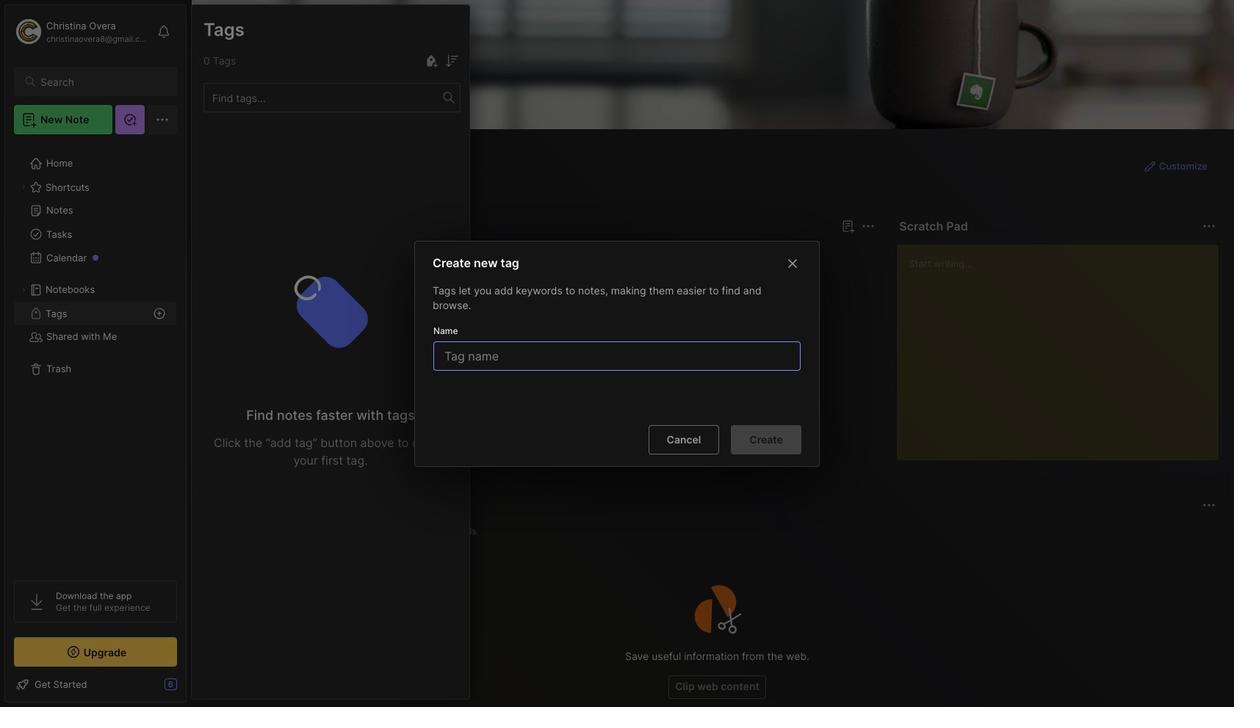 Task type: vqa. For each thing, say whether or not it's contained in the screenshot.
'Search' text box
yes



Task type: describe. For each thing, give the bounding box(es) containing it.
Find tags… text field
[[204, 88, 443, 108]]

expand notebooks image
[[19, 286, 28, 295]]

Start writing… text field
[[909, 245, 1218, 449]]

Tag name text field
[[443, 342, 794, 370]]

close image
[[784, 255, 802, 272]]

create new tag image
[[423, 52, 440, 70]]

none search field inside main element
[[40, 73, 164, 90]]



Task type: locate. For each thing, give the bounding box(es) containing it.
tree
[[5, 143, 186, 568]]

main element
[[0, 0, 191, 708]]

Search text field
[[40, 75, 164, 89]]

tab list
[[218, 523, 1214, 541]]

row group
[[215, 270, 744, 470]]

tree inside main element
[[5, 143, 186, 568]]

None search field
[[40, 73, 164, 90]]

tab
[[218, 244, 261, 262], [218, 523, 274, 541], [398, 523, 436, 541], [442, 523, 483, 541]]



